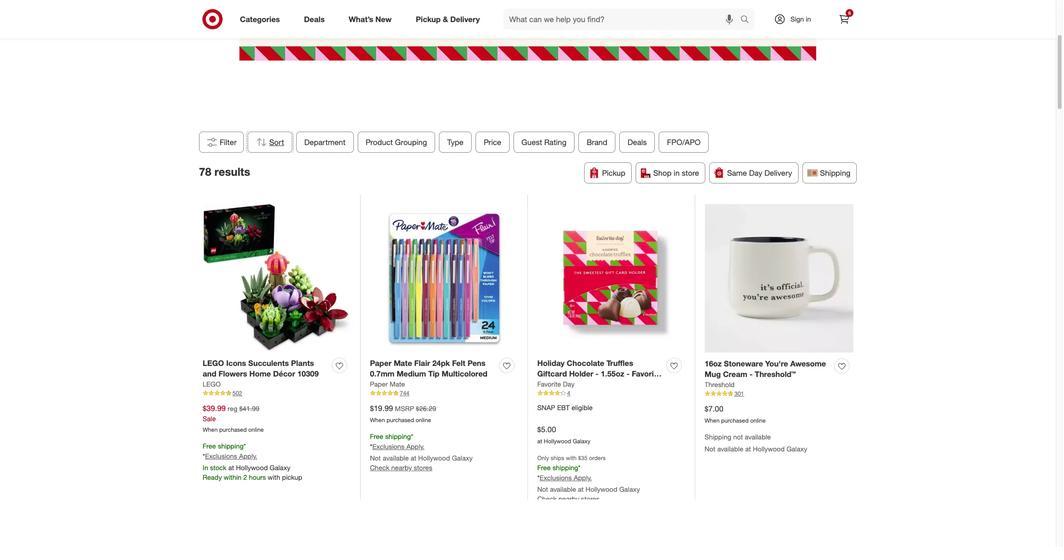 Task type: vqa. For each thing, say whether or not it's contained in the screenshot.
About Target's About
no



Task type: describe. For each thing, give the bounding box(es) containing it.
paper for paper mate flair 24pk felt pens 0.7mm medium tip multicolored
[[370, 359, 392, 368]]

pickup & delivery link
[[408, 9, 492, 30]]

sign
[[791, 15, 804, 23]]

shipping not available not available at hollywood galaxy
[[705, 433, 808, 454]]

free shipping * * exclusions apply. in stock at  hollywood galaxy ready within 2 hours with pickup
[[203, 443, 302, 482]]

purchased inside $39.99 reg $41.99 sale when purchased online
[[219, 427, 247, 434]]

delivery for pickup & delivery
[[450, 14, 480, 24]]

msrp
[[395, 405, 414, 413]]

0 horizontal spatial -
[[596, 370, 599, 379]]

deals for deals link
[[304, 14, 325, 24]]

day for favorite
[[563, 381, 575, 389]]

galaxy inside the shipping not available not available at hollywood galaxy
[[787, 445, 808, 454]]

$7.00 when purchased online
[[705, 405, 766, 425]]

multicolored
[[442, 370, 488, 379]]

at inside the shipping not available not available at hollywood galaxy
[[746, 445, 751, 454]]

not inside the shipping not available not available at hollywood galaxy
[[705, 445, 716, 454]]

medium
[[397, 370, 426, 379]]

ebt
[[557, 404, 570, 412]]

exclusions for $19.99
[[373, 443, 405, 451]]

department
[[304, 137, 346, 147]]

0.7mm
[[370, 370, 395, 379]]

categories link
[[232, 9, 292, 30]]

in for shop
[[674, 168, 680, 178]]

pickup for pickup & delivery
[[416, 14, 441, 24]]

78 results
[[199, 165, 250, 179]]

holiday chocolate truffles giftcard holder - 1.55oz - favorite day™ link
[[538, 358, 663, 390]]

sort button
[[248, 132, 292, 153]]

stoneware
[[724, 359, 764, 369]]

$7.00
[[705, 405, 724, 414]]

at inside $5.00 at hollywood galaxy
[[538, 438, 543, 446]]

hollywood inside free shipping * * exclusions apply. not available at hollywood galaxy check nearby stores
[[418, 455, 450, 463]]

price
[[484, 137, 502, 147]]

mug
[[705, 370, 721, 380]]

price button
[[476, 132, 510, 153]]

reg
[[228, 405, 238, 413]]

pens
[[468, 359, 486, 368]]

department button
[[296, 132, 354, 153]]

results
[[215, 165, 250, 179]]

deals link
[[296, 9, 337, 30]]

type button
[[439, 132, 472, 153]]

available inside only ships with $35 orders free shipping * * exclusions apply. not available at hollywood galaxy check nearby stores
[[550, 486, 576, 494]]

threshold link
[[705, 381, 735, 390]]

galaxy inside $5.00 at hollywood galaxy
[[573, 438, 591, 446]]

nearby inside only ships with $35 orders free shipping * * exclusions apply. not available at hollywood galaxy check nearby stores
[[559, 495, 580, 504]]

1.55oz
[[601, 370, 625, 379]]

exclusions apply. link for $19.99
[[373, 443, 425, 451]]

lego icons succulents plants and flowers home décor 10309 link
[[203, 358, 328, 380]]

mate for paper mate flair 24pk felt pens 0.7mm medium tip multicolored
[[394, 359, 412, 368]]

tip
[[428, 370, 440, 379]]

flair
[[414, 359, 430, 368]]

What can we help you find? suggestions appear below search field
[[504, 9, 743, 30]]

free inside only ships with $35 orders free shipping * * exclusions apply. not available at hollywood galaxy check nearby stores
[[538, 464, 551, 472]]

$35
[[579, 455, 588, 462]]

guest rating
[[522, 137, 567, 147]]

holiday
[[538, 359, 565, 368]]

paper for paper mate
[[370, 381, 388, 389]]

hollywood inside the shipping not available not available at hollywood galaxy
[[753, 445, 785, 454]]

free for $39.99
[[203, 443, 216, 451]]

truffles
[[607, 359, 634, 368]]

shipping inside only ships with $35 orders free shipping * * exclusions apply. not available at hollywood galaxy check nearby stores
[[553, 464, 579, 472]]

only
[[538, 455, 549, 462]]

apply. for $19.99
[[407, 443, 425, 451]]

day for same
[[750, 168, 763, 178]]

$19.99
[[370, 404, 393, 414]]

and
[[203, 370, 217, 379]]

available inside free shipping * * exclusions apply. not available at hollywood galaxy check nearby stores
[[383, 455, 409, 463]]

paper mate
[[370, 381, 405, 389]]

4 link
[[538, 390, 686, 398]]

deals button
[[620, 132, 655, 153]]

78
[[199, 165, 211, 179]]

at inside free shipping * * exclusions apply. not available at hollywood galaxy check nearby stores
[[411, 455, 417, 463]]

shipping for $39.99
[[218, 443, 244, 451]]

hollywood inside only ships with $35 orders free shipping * * exclusions apply. not available at hollywood galaxy check nearby stores
[[586, 486, 618, 494]]

galaxy inside only ships with $35 orders free shipping * * exclusions apply. not available at hollywood galaxy check nearby stores
[[620, 486, 640, 494]]

fpo/apo
[[667, 137, 701, 147]]

301 link
[[705, 390, 854, 399]]

shipping for shipping
[[821, 168, 851, 178]]

eligible
[[572, 404, 593, 412]]

apply. inside only ships with $35 orders free shipping * * exclusions apply. not available at hollywood galaxy check nearby stores
[[574, 474, 592, 483]]

what's new link
[[341, 9, 404, 30]]

favorite inside holiday chocolate truffles giftcard holder - 1.55oz - favorite day™
[[632, 370, 661, 379]]

$5.00 at hollywood galaxy
[[538, 425, 591, 446]]

at inside only ships with $35 orders free shipping * * exclusions apply. not available at hollywood galaxy check nearby stores
[[578, 486, 584, 494]]

with inside free shipping * * exclusions apply. in stock at  hollywood galaxy ready within 2 hours with pickup
[[268, 474, 280, 482]]

holiday chocolate truffles giftcard holder - 1.55oz - favorite day™
[[538, 359, 661, 390]]

orders
[[589, 455, 606, 462]]

$39.99 reg $41.99 sale when purchased online
[[203, 404, 264, 434]]

icons
[[226, 359, 246, 368]]

grouping
[[395, 137, 427, 147]]

day™
[[538, 381, 556, 390]]

not inside only ships with $35 orders free shipping * * exclusions apply. not available at hollywood galaxy check nearby stores
[[538, 486, 548, 494]]

hollywood inside free shipping * * exclusions apply. in stock at  hollywood galaxy ready within 2 hours with pickup
[[236, 464, 268, 472]]

giftcard
[[538, 370, 567, 379]]

6
[[849, 10, 851, 16]]

when inside '$19.99 msrp $26.29 when purchased online'
[[370, 417, 385, 424]]

check inside only ships with $35 orders free shipping * * exclusions apply. not available at hollywood galaxy check nearby stores
[[538, 495, 557, 504]]

deals for deals button
[[628, 137, 647, 147]]

apply. for $39.99
[[239, 453, 257, 461]]

search
[[737, 15, 760, 25]]

online inside $7.00 when purchased online
[[751, 418, 766, 425]]

not inside free shipping * * exclusions apply. not available at hollywood galaxy check nearby stores
[[370, 455, 381, 463]]

store
[[682, 168, 700, 178]]

exclusions inside only ships with $35 orders free shipping * * exclusions apply. not available at hollywood galaxy check nearby stores
[[540, 474, 572, 483]]

type
[[448, 137, 464, 147]]

* down only
[[538, 474, 540, 483]]

what's new
[[349, 14, 392, 24]]

rating
[[545, 137, 567, 147]]

new
[[376, 14, 392, 24]]

pickup
[[282, 474, 302, 482]]

with inside only ships with $35 orders free shipping * * exclusions apply. not available at hollywood galaxy check nearby stores
[[566, 455, 577, 462]]

guest rating button
[[514, 132, 575, 153]]

mate for paper mate
[[390, 381, 405, 389]]

free for $19.99
[[370, 433, 384, 441]]

* up in
[[203, 453, 205, 461]]

not
[[734, 433, 743, 442]]

available right the not
[[745, 433, 771, 442]]

$41.99
[[239, 405, 260, 413]]

* down $39.99 reg $41.99 sale when purchased online
[[244, 443, 246, 451]]

at inside free shipping * * exclusions apply. in stock at  hollywood galaxy ready within 2 hours with pickup
[[228, 464, 234, 472]]

when inside $39.99 reg $41.99 sale when purchased online
[[203, 427, 218, 434]]

sale
[[203, 415, 216, 423]]

exclusions apply. link for $39.99
[[205, 453, 257, 461]]

categories
[[240, 14, 280, 24]]

available down the not
[[718, 445, 744, 454]]

purchased inside $7.00 when purchased online
[[722, 418, 749, 425]]

galaxy inside free shipping * * exclusions apply. in stock at  hollywood galaxy ready within 2 hours with pickup
[[270, 464, 291, 472]]



Task type: locate. For each thing, give the bounding box(es) containing it.
what's
[[349, 14, 374, 24]]

0 vertical spatial exclusions apply. link
[[373, 443, 425, 451]]

0 horizontal spatial delivery
[[450, 14, 480, 24]]

shop
[[654, 168, 672, 178]]

lego icons succulents plants and flowers home décor 10309 image
[[203, 204, 351, 353], [203, 204, 351, 353]]

in for sign
[[806, 15, 812, 23]]

0 horizontal spatial exclusions apply. link
[[205, 453, 257, 461]]

free down only
[[538, 464, 551, 472]]

exclusions down ships
[[540, 474, 572, 483]]

0 vertical spatial free
[[370, 433, 384, 441]]

pickup inside button
[[602, 168, 626, 178]]

felt
[[452, 359, 466, 368]]

with right hours
[[268, 474, 280, 482]]

1 vertical spatial apply.
[[239, 453, 257, 461]]

0 vertical spatial nearby
[[392, 464, 412, 472]]

apply. inside free shipping * * exclusions apply. not available at hollywood galaxy check nearby stores
[[407, 443, 425, 451]]

2 horizontal spatial online
[[751, 418, 766, 425]]

pickup for pickup
[[602, 168, 626, 178]]

fpo/apo button
[[659, 132, 709, 153]]

744 link
[[370, 390, 518, 398]]

2 horizontal spatial apply.
[[574, 474, 592, 483]]

available down '$19.99 msrp $26.29 when purchased online'
[[383, 455, 409, 463]]

apply. up 2
[[239, 453, 257, 461]]

0 horizontal spatial check nearby stores button
[[370, 464, 433, 473]]

flowers
[[219, 370, 247, 379]]

1 vertical spatial not
[[370, 455, 381, 463]]

$5.00
[[538, 425, 556, 435]]

1 horizontal spatial online
[[416, 417, 431, 424]]

exclusions down '$19.99 msrp $26.29 when purchased online'
[[373, 443, 405, 451]]

1 vertical spatial check nearby stores button
[[538, 495, 600, 505]]

1 horizontal spatial deals
[[628, 137, 647, 147]]

0 horizontal spatial pickup
[[416, 14, 441, 24]]

1 vertical spatial stores
[[581, 495, 600, 504]]

0 vertical spatial favorite
[[632, 370, 661, 379]]

check inside free shipping * * exclusions apply. not available at hollywood galaxy check nearby stores
[[370, 464, 390, 472]]

exclusions for $39.99
[[205, 453, 237, 461]]

online inside '$19.99 msrp $26.29 when purchased online'
[[416, 417, 431, 424]]

shipping for $19.99
[[385, 433, 411, 441]]

1 horizontal spatial in
[[806, 15, 812, 23]]

1 horizontal spatial not
[[538, 486, 548, 494]]

you're
[[766, 359, 789, 369]]

0 horizontal spatial day
[[563, 381, 575, 389]]

brand
[[587, 137, 608, 147]]

stock
[[210, 464, 227, 472]]

1 paper from the top
[[370, 359, 392, 368]]

* down '$19.99 msrp $26.29 when purchased online'
[[411, 433, 413, 441]]

at down $35
[[578, 486, 584, 494]]

online inside $39.99 reg $41.99 sale when purchased online
[[248, 427, 264, 434]]

0 horizontal spatial deals
[[304, 14, 325, 24]]

0 vertical spatial pickup
[[416, 14, 441, 24]]

pickup button
[[585, 162, 632, 184]]

snap
[[538, 404, 556, 412]]

hollywood
[[544, 438, 571, 446], [753, 445, 785, 454], [418, 455, 450, 463], [236, 464, 268, 472], [586, 486, 618, 494]]

favorite day
[[538, 381, 575, 389]]

2 horizontal spatial not
[[705, 445, 716, 454]]

1 horizontal spatial -
[[627, 370, 630, 379]]

exclusions inside free shipping * * exclusions apply. in stock at  hollywood galaxy ready within 2 hours with pickup
[[205, 453, 237, 461]]

paper down 0.7mm
[[370, 381, 388, 389]]

paper mate flair 24pk felt pens 0.7mm medium tip multicolored
[[370, 359, 488, 379]]

1 horizontal spatial with
[[566, 455, 577, 462]]

shipping
[[385, 433, 411, 441], [218, 443, 244, 451], [553, 464, 579, 472]]

free inside free shipping * * exclusions apply. in stock at  hollywood galaxy ready within 2 hours with pickup
[[203, 443, 216, 451]]

with left $35
[[566, 455, 577, 462]]

lego down and
[[203, 381, 221, 389]]

0 vertical spatial shipping
[[821, 168, 851, 178]]

1 vertical spatial mate
[[390, 381, 405, 389]]

apply. down $35
[[574, 474, 592, 483]]

2 vertical spatial not
[[538, 486, 548, 494]]

awesome
[[791, 359, 827, 369]]

threshold™
[[755, 370, 796, 380]]

home
[[249, 370, 271, 379]]

1 horizontal spatial delivery
[[765, 168, 793, 178]]

day right same
[[750, 168, 763, 178]]

1 vertical spatial pickup
[[602, 168, 626, 178]]

2 vertical spatial apply.
[[574, 474, 592, 483]]

$26.29
[[416, 405, 436, 413]]

1 horizontal spatial exclusions apply. link
[[373, 443, 425, 451]]

exclusions apply. link up stock
[[205, 453, 257, 461]]

shipping for shipping not available not available at hollywood galaxy
[[705, 433, 732, 442]]

1 horizontal spatial shipping
[[821, 168, 851, 178]]

0 horizontal spatial check
[[370, 464, 390, 472]]

online down $41.99
[[248, 427, 264, 434]]

1 horizontal spatial check
[[538, 495, 557, 504]]

at down $7.00 when purchased online on the right bottom of page
[[746, 445, 751, 454]]

stores inside free shipping * * exclusions apply. not available at hollywood galaxy check nearby stores
[[414, 464, 433, 472]]

0 horizontal spatial purchased
[[219, 427, 247, 434]]

1 vertical spatial exclusions apply. link
[[205, 453, 257, 461]]

exclusions inside free shipping * * exclusions apply. not available at hollywood galaxy check nearby stores
[[373, 443, 405, 451]]

available down ships
[[550, 486, 576, 494]]

$19.99 msrp $26.29 when purchased online
[[370, 404, 436, 424]]

2 horizontal spatial free
[[538, 464, 551, 472]]

2 lego from the top
[[203, 381, 221, 389]]

available
[[745, 433, 771, 442], [718, 445, 744, 454], [383, 455, 409, 463], [550, 486, 576, 494]]

mate
[[394, 359, 412, 368], [390, 381, 405, 389]]

free down "$19.99"
[[370, 433, 384, 441]]

2 paper from the top
[[370, 381, 388, 389]]

shipping up stock
[[218, 443, 244, 451]]

lego inside lego icons succulents plants and flowers home décor 10309
[[203, 359, 224, 368]]

delivery right &
[[450, 14, 480, 24]]

check nearby stores button for the 'exclusions apply.' link related to $19.99
[[370, 464, 433, 473]]

in
[[203, 464, 208, 472]]

1 vertical spatial exclusions
[[205, 453, 237, 461]]

décor
[[273, 370, 295, 379]]

0 vertical spatial day
[[750, 168, 763, 178]]

free up in
[[203, 443, 216, 451]]

0 horizontal spatial stores
[[414, 464, 433, 472]]

1 horizontal spatial when
[[370, 417, 385, 424]]

2 vertical spatial shipping
[[553, 464, 579, 472]]

cream
[[723, 370, 748, 380]]

at
[[538, 438, 543, 446], [746, 445, 751, 454], [411, 455, 417, 463], [228, 464, 234, 472], [578, 486, 584, 494]]

lego for lego
[[203, 381, 221, 389]]

holiday chocolate truffles giftcard holder - 1.55oz - favorite day™ image
[[538, 204, 686, 353], [538, 204, 686, 353]]

when down sale
[[203, 427, 218, 434]]

shop in store button
[[636, 162, 706, 184]]

purchased
[[387, 417, 414, 424], [722, 418, 749, 425], [219, 427, 247, 434]]

1 horizontal spatial favorite
[[632, 370, 661, 379]]

at down '$5.00'
[[538, 438, 543, 446]]

guest
[[522, 137, 542, 147]]

1 vertical spatial deals
[[628, 137, 647, 147]]

1 vertical spatial day
[[563, 381, 575, 389]]

product grouping
[[366, 137, 427, 147]]

shipping down ships
[[553, 464, 579, 472]]

exclusions apply. link down ships
[[540, 474, 592, 483]]

purchased up the not
[[722, 418, 749, 425]]

0 vertical spatial in
[[806, 15, 812, 23]]

pickup down brand
[[602, 168, 626, 178]]

0 vertical spatial delivery
[[450, 14, 480, 24]]

paper inside paper mate flair 24pk felt pens 0.7mm medium tip multicolored
[[370, 359, 392, 368]]

hollywood inside $5.00 at hollywood galaxy
[[544, 438, 571, 446]]

2 vertical spatial free
[[538, 464, 551, 472]]

in inside "button"
[[674, 168, 680, 178]]

0 horizontal spatial shipping
[[705, 433, 732, 442]]

chocolate
[[567, 359, 605, 368]]

0 vertical spatial lego
[[203, 359, 224, 368]]

2 horizontal spatial when
[[705, 418, 720, 425]]

purchased inside '$19.99 msrp $26.29 when purchased online'
[[387, 417, 414, 424]]

1 horizontal spatial pickup
[[602, 168, 626, 178]]

at up within
[[228, 464, 234, 472]]

paper inside paper mate link
[[370, 381, 388, 389]]

1 horizontal spatial purchased
[[387, 417, 414, 424]]

0 vertical spatial deals
[[304, 14, 325, 24]]

when inside $7.00 when purchased online
[[705, 418, 720, 425]]

301
[[735, 391, 744, 398]]

1 horizontal spatial stores
[[581, 495, 600, 504]]

* down "$19.99"
[[370, 443, 373, 451]]

24pk
[[433, 359, 450, 368]]

2 horizontal spatial -
[[750, 370, 753, 380]]

1 horizontal spatial day
[[750, 168, 763, 178]]

10309
[[298, 370, 319, 379]]

deals inside button
[[628, 137, 647, 147]]

sort
[[269, 137, 284, 147]]

1 vertical spatial check
[[538, 495, 557, 504]]

1 vertical spatial with
[[268, 474, 280, 482]]

0 horizontal spatial favorite
[[538, 381, 561, 389]]

16oz stoneware you're awesome mug cream - threshold™ image
[[705, 204, 854, 353], [705, 204, 854, 353]]

mate up 744
[[390, 381, 405, 389]]

search button
[[737, 9, 760, 32]]

delivery inside button
[[765, 168, 793, 178]]

2 horizontal spatial exclusions apply. link
[[540, 474, 592, 483]]

1 horizontal spatial check nearby stores button
[[538, 495, 600, 505]]

lego icons succulents plants and flowers home décor 10309
[[203, 359, 319, 379]]

threshold
[[705, 381, 735, 389]]

apply.
[[407, 443, 425, 451], [239, 453, 257, 461], [574, 474, 592, 483]]

when down "$19.99"
[[370, 417, 385, 424]]

shipping button
[[803, 162, 857, 184]]

0 horizontal spatial in
[[674, 168, 680, 178]]

sign in link
[[766, 9, 827, 30]]

1 horizontal spatial shipping
[[385, 433, 411, 441]]

0 vertical spatial check nearby stores button
[[370, 464, 433, 473]]

1 horizontal spatial exclusions
[[373, 443, 405, 451]]

paper up 0.7mm
[[370, 359, 392, 368]]

2 horizontal spatial exclusions
[[540, 474, 572, 483]]

purchased down msrp
[[387, 417, 414, 424]]

plants
[[291, 359, 314, 368]]

- inside the 16oz stoneware you're awesome mug cream - threshold™
[[750, 370, 753, 380]]

0 horizontal spatial apply.
[[239, 453, 257, 461]]

1 lego from the top
[[203, 359, 224, 368]]

shipping down '$19.99 msrp $26.29 when purchased online'
[[385, 433, 411, 441]]

16oz
[[705, 359, 722, 369]]

0 horizontal spatial nearby
[[392, 464, 412, 472]]

2 vertical spatial exclusions
[[540, 474, 572, 483]]

lego link
[[203, 380, 221, 390]]

744
[[400, 390, 410, 397]]

purchased down the reg
[[219, 427, 247, 434]]

favorite down the truffles
[[632, 370, 661, 379]]

galaxy inside free shipping * * exclusions apply. not available at hollywood galaxy check nearby stores
[[452, 455, 473, 463]]

lego up and
[[203, 359, 224, 368]]

paper mate flair 24pk felt pens 0.7mm medium tip multicolored link
[[370, 358, 496, 380]]

0 horizontal spatial when
[[203, 427, 218, 434]]

mate up medium at the left bottom
[[394, 359, 412, 368]]

0 vertical spatial stores
[[414, 464, 433, 472]]

1 vertical spatial in
[[674, 168, 680, 178]]

day inside button
[[750, 168, 763, 178]]

favorite down giftcard
[[538, 381, 561, 389]]

0 vertical spatial shipping
[[385, 433, 411, 441]]

free
[[370, 433, 384, 441], [203, 443, 216, 451], [538, 464, 551, 472]]

shipping inside free shipping * * exclusions apply. in stock at  hollywood galaxy ready within 2 hours with pickup
[[218, 443, 244, 451]]

in right sign
[[806, 15, 812, 23]]

not
[[705, 445, 716, 454], [370, 455, 381, 463], [538, 486, 548, 494]]

lego for lego icons succulents plants and flowers home décor 10309
[[203, 359, 224, 368]]

1 horizontal spatial apply.
[[407, 443, 425, 451]]

0 vertical spatial check
[[370, 464, 390, 472]]

* down $35
[[579, 464, 581, 472]]

1 vertical spatial favorite
[[538, 381, 561, 389]]

2 vertical spatial exclusions apply. link
[[540, 474, 592, 483]]

0 vertical spatial exclusions
[[373, 443, 405, 451]]

2
[[243, 474, 247, 482]]

- left 1.55oz
[[596, 370, 599, 379]]

delivery
[[450, 14, 480, 24], [765, 168, 793, 178]]

only ships with $35 orders free shipping * * exclusions apply. not available at hollywood galaxy check nearby stores
[[538, 455, 640, 504]]

filter button
[[199, 132, 244, 153]]

-
[[596, 370, 599, 379], [627, 370, 630, 379], [750, 370, 753, 380]]

sign in
[[791, 15, 812, 23]]

day up 4
[[563, 381, 575, 389]]

0 horizontal spatial with
[[268, 474, 280, 482]]

product
[[366, 137, 393, 147]]

1 vertical spatial shipping
[[218, 443, 244, 451]]

delivery for same day delivery
[[765, 168, 793, 178]]

$39.99
[[203, 404, 226, 414]]

1 vertical spatial nearby
[[559, 495, 580, 504]]

1 vertical spatial delivery
[[765, 168, 793, 178]]

nearby inside free shipping * * exclusions apply. not available at hollywood galaxy check nearby stores
[[392, 464, 412, 472]]

1 horizontal spatial nearby
[[559, 495, 580, 504]]

2 horizontal spatial shipping
[[553, 464, 579, 472]]

0 horizontal spatial online
[[248, 427, 264, 434]]

paper mate flair 24pk felt pens 0.7mm medium tip multicolored image
[[370, 204, 518, 353], [370, 204, 518, 353]]

- down stoneware
[[750, 370, 753, 380]]

0 vertical spatial apply.
[[407, 443, 425, 451]]

502
[[233, 390, 242, 397]]

same day delivery button
[[710, 162, 799, 184]]

delivery right same
[[765, 168, 793, 178]]

0 horizontal spatial free
[[203, 443, 216, 451]]

1 vertical spatial paper
[[370, 381, 388, 389]]

exclusions up stock
[[205, 453, 237, 461]]

hours
[[249, 474, 266, 482]]

nearby
[[392, 464, 412, 472], [559, 495, 580, 504]]

online down $26.29
[[416, 417, 431, 424]]

- down the truffles
[[627, 370, 630, 379]]

online up the shipping not available not available at hollywood galaxy
[[751, 418, 766, 425]]

deals left what's
[[304, 14, 325, 24]]

deals right brand
[[628, 137, 647, 147]]

mate inside paper mate flair 24pk felt pens 0.7mm medium tip multicolored
[[394, 359, 412, 368]]

shipping inside the shipping not available not available at hollywood galaxy
[[705, 433, 732, 442]]

shipping inside button
[[821, 168, 851, 178]]

pickup
[[416, 14, 441, 24], [602, 168, 626, 178]]

snap ebt eligible
[[538, 404, 593, 412]]

in left store
[[674, 168, 680, 178]]

0 vertical spatial paper
[[370, 359, 392, 368]]

filter
[[220, 137, 237, 147]]

0 vertical spatial not
[[705, 445, 716, 454]]

4
[[567, 390, 571, 397]]

0 vertical spatial mate
[[394, 359, 412, 368]]

exclusions apply. link down '$19.99 msrp $26.29 when purchased online'
[[373, 443, 425, 451]]

same day delivery
[[727, 168, 793, 178]]

1 horizontal spatial free
[[370, 433, 384, 441]]

apply. down '$19.99 msrp $26.29 when purchased online'
[[407, 443, 425, 451]]

1 vertical spatial shipping
[[705, 433, 732, 442]]

at down '$19.99 msrp $26.29 when purchased online'
[[411, 455, 417, 463]]

0 horizontal spatial shipping
[[218, 443, 244, 451]]

free inside free shipping * * exclusions apply. not available at hollywood galaxy check nearby stores
[[370, 433, 384, 441]]

when down $7.00 at the bottom right of page
[[705, 418, 720, 425]]

2 horizontal spatial purchased
[[722, 418, 749, 425]]

favorite day link
[[538, 380, 575, 390]]

pickup left &
[[416, 14, 441, 24]]

online
[[416, 417, 431, 424], [751, 418, 766, 425], [248, 427, 264, 434]]

apply. inside free shipping * * exclusions apply. in stock at  hollywood galaxy ready within 2 hours with pickup
[[239, 453, 257, 461]]

same
[[727, 168, 747, 178]]

brand button
[[579, 132, 616, 153]]

1 vertical spatial lego
[[203, 381, 221, 389]]

1 vertical spatial free
[[203, 443, 216, 451]]

check nearby stores button for the bottommost the 'exclusions apply.' link
[[538, 495, 600, 505]]

*
[[411, 433, 413, 441], [244, 443, 246, 451], [370, 443, 373, 451], [203, 453, 205, 461], [579, 464, 581, 472], [538, 474, 540, 483]]

0 horizontal spatial exclusions
[[205, 453, 237, 461]]

stores inside only ships with $35 orders free shipping * * exclusions apply. not available at hollywood galaxy check nearby stores
[[581, 495, 600, 504]]

ships
[[551, 455, 565, 462]]

product grouping button
[[358, 132, 435, 153]]

shipping inside free shipping * * exclusions apply. not available at hollywood galaxy check nearby stores
[[385, 433, 411, 441]]

&
[[443, 14, 448, 24]]



